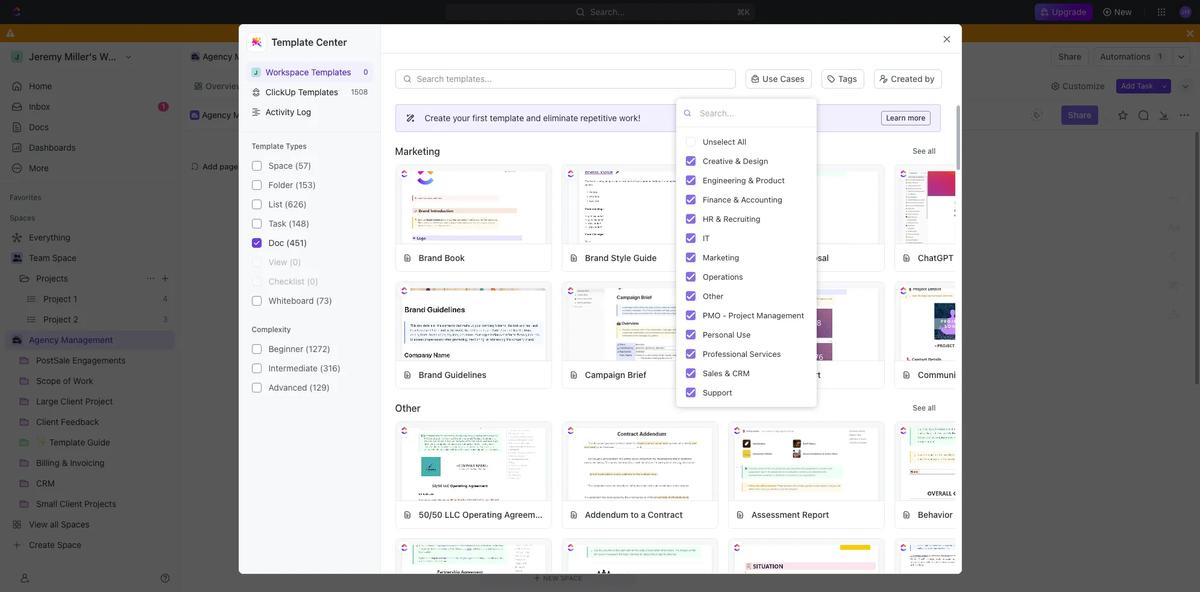 Task type: locate. For each thing, give the bounding box(es) containing it.
to right want
[[524, 28, 532, 38]]

(0)
[[290, 257, 301, 267], [307, 276, 318, 286]]

1 horizontal spatial other
[[703, 291, 724, 301]]

0 vertical spatial and
[[526, 113, 541, 123]]

see all
[[913, 146, 936, 156], [913, 403, 936, 412]]

templates for workspace templates
[[311, 67, 351, 77]]

professional services
[[703, 349, 781, 358]]

1 vertical spatial use
[[737, 329, 751, 339]]

add inside button
[[1121, 81, 1135, 90]]

overall process link
[[469, 77, 533, 94]]

finance
[[703, 194, 731, 204]]

0 vertical spatial other
[[703, 291, 724, 301]]

welcome!
[[265, 80, 305, 91], [307, 109, 346, 120], [465, 233, 577, 261]]

see down more
[[913, 146, 926, 156]]

& right hr
[[716, 214, 721, 223]]

2 vertical spatial welcome!
[[465, 233, 577, 261]]

& left the crm
[[725, 368, 730, 378]]

0 vertical spatial (0)
[[290, 257, 301, 267]]

marketing up operations
[[703, 252, 739, 262]]

work!
[[619, 113, 641, 123]]

1 vertical spatial add
[[203, 161, 217, 171]]

2 vertical spatial agency management link
[[29, 330, 172, 350]]

team right user group icon
[[29, 253, 50, 263]]

agency for agency management link to the bottom
[[29, 335, 59, 345]]

favorites
[[10, 193, 41, 202]]

workspace
[[266, 67, 309, 77]]

& inside engineering & product button
[[748, 175, 754, 185]]

see all down communication
[[913, 403, 936, 412]]

0 vertical spatial to
[[524, 28, 532, 38]]

task (148)
[[269, 218, 309, 229]]

report for assessment report
[[802, 509, 829, 519]]

add left comment
[[479, 218, 494, 228]]

0 vertical spatial agency management link
[[187, 49, 290, 64]]

and right the 'guide'
[[623, 318, 640, 329]]

0 vertical spatial all
[[928, 146, 936, 156]]

team inside 'tree'
[[29, 253, 50, 263]]

templates up 'wiki' link
[[311, 67, 351, 77]]

checklist
[[269, 276, 305, 286]]

project
[[729, 310, 755, 320]]

team for team
[[672, 80, 693, 91]]

0 vertical spatial business time image
[[192, 113, 198, 117]]

share up customize button
[[1059, 51, 1082, 61]]

started
[[536, 288, 601, 310]]

2 all from the top
[[928, 403, 936, 412]]

team left 'list' link
[[672, 80, 693, 91]]

report right behavior
[[955, 509, 982, 519]]

1 vertical spatial to
[[767, 318, 776, 329]]

add down automations
[[1121, 81, 1135, 90]]

addendum
[[585, 509, 629, 519]]

to right navigate
[[767, 318, 776, 329]]

it
[[703, 233, 710, 243]]

you
[[486, 28, 500, 38]]

& left product
[[748, 175, 754, 185]]

& left design
[[735, 156, 741, 165]]

other down brand guidelines
[[395, 403, 421, 414]]

2 horizontal spatial add
[[1121, 81, 1135, 90]]

template down included
[[521, 332, 564, 343]]

campaign for campaign report
[[752, 369, 792, 380]]

use inside dropdown button
[[763, 74, 778, 84]]

to left the "a" at bottom
[[631, 509, 639, 519]]

(73)
[[316, 295, 332, 306]]

1 horizontal spatial add
[[479, 218, 494, 228]]

add page
[[203, 161, 238, 171]]

the
[[513, 318, 527, 329], [779, 318, 793, 329]]

2 vertical spatial agency
[[29, 335, 59, 345]]

template for template types
[[252, 142, 284, 151]]

1 vertical spatial space
[[52, 253, 76, 263]]

0 vertical spatial see all button
[[908, 144, 941, 159]]

-
[[723, 310, 727, 320]]

see all button down more
[[908, 144, 941, 159]]

process
[[501, 80, 533, 91]]

0 vertical spatial welcome!
[[265, 80, 305, 91]]

✨ template guide:
[[509, 332, 597, 344]]

all for marketing
[[928, 146, 936, 156]]

0 horizontal spatial list
[[269, 199, 283, 209]]

activity log
[[266, 107, 311, 117]]

other button
[[681, 286, 812, 306]]

all for other
[[928, 403, 936, 412]]

see for other
[[913, 403, 926, 412]]

1 vertical spatial agency management link
[[202, 109, 284, 120]]

agency management inside 'tree'
[[29, 335, 113, 345]]

pmo - project management button
[[681, 306, 812, 325]]

1 vertical spatial welcome!
[[307, 109, 346, 120]]

0 horizontal spatial task
[[269, 218, 286, 229]]

2 vertical spatial add
[[479, 218, 494, 228]]

overview link
[[203, 77, 243, 94]]

relevant
[[642, 318, 677, 329]]

1 vertical spatial other
[[395, 403, 421, 414]]

1 horizontal spatial use
[[763, 74, 778, 84]]

included
[[529, 318, 567, 329]]

and right "template"
[[526, 113, 541, 123]]

business time image
[[192, 113, 198, 117], [12, 336, 21, 344]]

the left sidebar
[[779, 318, 793, 329]]

template
[[490, 113, 524, 123]]

& inside sales & crm button
[[725, 368, 730, 378]]

1 vertical spatial template
[[252, 142, 284, 151]]

other inside button
[[703, 291, 724, 301]]

see down communication
[[913, 403, 926, 412]]

(316)
[[320, 363, 341, 373]]

all down communication
[[928, 403, 936, 412]]

for
[[992, 252, 1003, 263]]

0 horizontal spatial (0)
[[290, 257, 301, 267]]

1 vertical spatial share
[[1068, 110, 1092, 120]]

contract
[[648, 509, 683, 519]]

task inside button
[[1137, 81, 1153, 90]]

see all button down communication
[[908, 401, 941, 415]]

report for campaign report
[[794, 369, 821, 380]]

0 vertical spatial use
[[763, 74, 778, 84]]

1 horizontal spatial marketing
[[703, 252, 739, 262]]

access
[[480, 318, 510, 329]]

0 vertical spatial list
[[715, 80, 730, 91]]

welcome! down comment
[[465, 233, 577, 261]]

operations
[[703, 272, 743, 281]]

report for behavior report
[[955, 509, 982, 519]]

a
[[641, 509, 646, 519]]

report down sidebar
[[794, 369, 821, 380]]

organizational chart
[[366, 80, 449, 91]]

1 horizontal spatial welcome!
[[307, 109, 346, 120]]

enable
[[534, 28, 561, 38]]

services
[[750, 349, 781, 358]]

marketing right for
[[1005, 252, 1045, 263]]

1 vertical spatial business time image
[[12, 336, 21, 344]]

& for engineering
[[748, 175, 754, 185]]

1 horizontal spatial (0)
[[307, 276, 318, 286]]

sidebar navigation
[[0, 42, 180, 592]]

communication campaign
[[918, 369, 1023, 380]]

& inside finance & accounting button
[[734, 194, 739, 204]]

repetitive
[[581, 113, 617, 123]]

Search... text field
[[700, 104, 811, 122]]

list (626)
[[269, 199, 307, 209]]

1 horizontal spatial list
[[715, 80, 730, 91]]

management inside 'button'
[[757, 310, 804, 320]]

list for list
[[715, 80, 730, 91]]

see all for marketing
[[913, 146, 936, 156]]

0 horizontal spatial team
[[29, 253, 50, 263]]

other up pmo
[[703, 291, 724, 301]]

2 the from the left
[[779, 318, 793, 329]]

campaign down it "button"
[[752, 252, 792, 263]]

2 see all from the top
[[913, 403, 936, 412]]

2 horizontal spatial welcome!
[[465, 233, 577, 261]]

team
[[672, 80, 693, 91], [29, 253, 50, 263]]

1 see from the top
[[913, 146, 926, 156]]

and down the to
[[467, 332, 483, 343]]

inbox
[[29, 101, 50, 112]]

sales & crm
[[703, 368, 750, 378]]

use left the cases
[[763, 74, 778, 84]]

space up folder
[[269, 160, 293, 171]]

welcome! right 👋
[[307, 109, 346, 120]]

0 vertical spatial template
[[272, 37, 314, 48]]

2 vertical spatial template
[[521, 332, 564, 343]]

clickup
[[266, 87, 296, 97]]

sales & crm button
[[681, 364, 812, 383]]

campaign brief
[[585, 369, 647, 380]]

& for sales
[[725, 368, 730, 378]]

add for add comment
[[479, 218, 494, 228]]

& inside hr & recruiting button
[[716, 214, 721, 223]]

0 vertical spatial add
[[1121, 81, 1135, 90]]

0 horizontal spatial welcome!
[[265, 80, 305, 91]]

1 vertical spatial see
[[913, 403, 926, 412]]

templates up activity log button
[[298, 87, 338, 97]]

0 vertical spatial share
[[1059, 51, 1082, 61]]

more
[[908, 113, 926, 122]]

& for creative
[[735, 156, 741, 165]]

campaign down the services
[[752, 369, 792, 380]]

1 vertical spatial see all
[[913, 403, 936, 412]]

0 vertical spatial see
[[913, 146, 926, 156]]

brand left book
[[419, 252, 442, 263]]

pmo - project management
[[703, 310, 804, 320]]

home
[[29, 81, 52, 91]]

1 horizontal spatial to
[[631, 509, 639, 519]]

see all down more
[[913, 146, 936, 156]]

brand style guide
[[585, 252, 657, 263]]

task down automations
[[1137, 81, 1153, 90]]

checklist (0)
[[269, 276, 318, 286]]

campaign for campaign proposal
[[752, 252, 792, 263]]

use down navigate
[[737, 329, 751, 339]]

1 vertical spatial see all button
[[908, 401, 941, 415]]

browser
[[563, 28, 595, 38]]

Search templates... text field
[[417, 74, 729, 84]]

1 see all button from the top
[[908, 144, 941, 159]]

space inside 'tree'
[[52, 253, 76, 263]]

1 horizontal spatial the
[[779, 318, 793, 329]]

1 see all from the top
[[913, 146, 936, 156]]

1 horizontal spatial task
[[1137, 81, 1153, 90]]

operating
[[462, 509, 502, 519]]

2 see all button from the top
[[908, 401, 941, 415]]

team space
[[29, 253, 76, 263]]

dashboards
[[29, 142, 76, 153]]

& inside creative & design button
[[735, 156, 741, 165]]

0 vertical spatial see all
[[913, 146, 936, 156]]

(0) right view on the top left of the page
[[290, 257, 301, 267]]

workspace templates
[[266, 67, 351, 77]]

campaign right communication
[[983, 369, 1023, 380]]

👋 welcome!
[[296, 109, 346, 120]]

marketing down create
[[395, 146, 440, 157]]

template for template center
[[272, 37, 314, 48]]

assessment report
[[752, 509, 829, 519]]

add left page
[[203, 161, 217, 171]]

2 vertical spatial agency management
[[29, 335, 113, 345]]

chart
[[426, 80, 449, 91]]

1 all from the top
[[928, 146, 936, 156]]

template
[[272, 37, 314, 48], [252, 142, 284, 151], [521, 332, 564, 343]]

agency management link
[[187, 49, 290, 64], [202, 109, 284, 120], [29, 330, 172, 350]]

1 vertical spatial (0)
[[307, 276, 318, 286]]

0 horizontal spatial business time image
[[12, 336, 21, 344]]

this
[[713, 28, 728, 38]]

1 horizontal spatial and
[[526, 113, 541, 123]]

1 vertical spatial all
[[928, 403, 936, 412]]

& right finance
[[734, 194, 739, 204]]

templates for clickup templates
[[298, 87, 338, 97]]

1 vertical spatial 1
[[162, 102, 165, 111]]

1 vertical spatial and
[[623, 318, 640, 329]]

report right assessment
[[802, 509, 829, 519]]

tree containing team space
[[5, 228, 175, 555]]

use cases button
[[746, 69, 812, 89]]

management inside 'tree'
[[61, 335, 113, 345]]

brand left the style on the top right of the page
[[585, 252, 609, 263]]

1 horizontal spatial team
[[672, 80, 693, 91]]

(0) up (73)
[[307, 276, 318, 286]]

0 vertical spatial team
[[672, 80, 693, 91]]

list for list (626)
[[269, 199, 283, 209]]

template left types
[[252, 142, 284, 151]]

see for marketing
[[913, 146, 926, 156]]

0 vertical spatial templates
[[311, 67, 351, 77]]

to inside to access the included setup guide and relevant resources, navigate to the sidebar shown below and click
[[767, 318, 776, 329]]

team for team space
[[29, 253, 50, 263]]

1 vertical spatial agency management
[[202, 109, 284, 120]]

all down learn more link
[[928, 146, 936, 156]]

share down customize button
[[1068, 110, 1092, 120]]

0 horizontal spatial to
[[524, 28, 532, 38]]

0 vertical spatial task
[[1137, 81, 1153, 90]]

2 see from the top
[[913, 403, 926, 412]]

1 horizontal spatial 1
[[1159, 52, 1162, 61]]

2 horizontal spatial to
[[767, 318, 776, 329]]

cases
[[780, 74, 805, 84]]

(153)
[[295, 180, 316, 190]]

campaign left brief
[[585, 369, 625, 380]]

0
[[363, 68, 368, 77]]

finance & accounting button
[[681, 190, 812, 209]]

2 vertical spatial and
[[467, 332, 483, 343]]

1 vertical spatial templates
[[298, 87, 338, 97]]

list right team link
[[715, 80, 730, 91]]

task up doc
[[269, 218, 286, 229]]

0 horizontal spatial and
[[467, 332, 483, 343]]

share button
[[1051, 47, 1089, 66]]

1 vertical spatial agency
[[202, 109, 231, 120]]

agency for the middle agency management link
[[202, 109, 231, 120]]

advanced
[[269, 382, 307, 393]]

j
[[254, 68, 258, 76]]

agency inside sidebar navigation
[[29, 335, 59, 345]]

want
[[502, 28, 522, 38]]

personal use
[[703, 329, 751, 339]]

0 horizontal spatial 1
[[162, 102, 165, 111]]

click
[[485, 332, 505, 343]]

marketing
[[395, 146, 440, 157], [703, 252, 739, 262], [1005, 252, 1045, 263]]

1 horizontal spatial business time image
[[192, 113, 198, 117]]

0 horizontal spatial use
[[737, 329, 751, 339]]

welcome! down 'workspace'
[[265, 80, 305, 91]]

0 horizontal spatial the
[[513, 318, 527, 329]]

0 vertical spatial 1
[[1159, 52, 1162, 61]]

0 horizontal spatial space
[[52, 253, 76, 263]]

0 horizontal spatial add
[[203, 161, 217, 171]]

automations
[[1100, 51, 1151, 61]]

1 vertical spatial list
[[269, 199, 283, 209]]

template up 'workspace'
[[272, 37, 314, 48]]

creative & design button
[[681, 151, 812, 171]]

the up the ✨
[[513, 318, 527, 329]]

intermediate (316)
[[269, 363, 341, 373]]

your
[[453, 113, 470, 123]]

space up projects
[[52, 253, 76, 263]]

template inside ✨ template guide:
[[521, 332, 564, 343]]

list down folder
[[269, 199, 283, 209]]

1 vertical spatial team
[[29, 253, 50, 263]]

1 horizontal spatial space
[[269, 160, 293, 171]]

welcome! inside welcome! link
[[265, 80, 305, 91]]

brand left 'guidelines'
[[419, 369, 442, 380]]

tree
[[5, 228, 175, 555]]



Task type: describe. For each thing, give the bounding box(es) containing it.
(57)
[[295, 160, 311, 171]]

business time image
[[192, 54, 199, 60]]

0 vertical spatial agency
[[203, 51, 232, 61]]

upgrade
[[1052, 7, 1087, 17]]

welcome! link
[[263, 77, 305, 94]]

agency management for agency management link to the bottom
[[29, 335, 113, 345]]

guide:
[[567, 332, 597, 343]]

campaign for campaign brief
[[585, 369, 625, 380]]

upgrade link
[[1035, 4, 1093, 20]]

50/50
[[419, 509, 443, 519]]

shown
[[830, 318, 859, 329]]

overall process
[[471, 80, 533, 91]]

share inside button
[[1059, 51, 1082, 61]]

template center
[[272, 37, 347, 48]]

crm
[[732, 368, 750, 378]]

below
[[861, 318, 887, 329]]

user group image
[[12, 254, 21, 262]]

business time image for agency management link to the bottom
[[12, 336, 21, 344]]

whiteboard
[[269, 295, 314, 306]]

& for hr
[[716, 214, 721, 223]]

clickup templates
[[266, 87, 338, 97]]

unselect all
[[703, 137, 747, 146]]

activity
[[266, 107, 295, 117]]

see all button for other
[[908, 401, 941, 415]]

campaign report
[[752, 369, 821, 380]]

2 vertical spatial to
[[631, 509, 639, 519]]

0 vertical spatial space
[[269, 160, 293, 171]]

1508
[[351, 87, 368, 96]]

brief
[[628, 369, 647, 380]]

✨
[[509, 333, 521, 344]]

addendum to a contract
[[585, 509, 683, 519]]

chatgpt prompts for marketing
[[918, 252, 1045, 263]]

search...
[[590, 7, 625, 17]]

brand for brand style guide
[[585, 252, 609, 263]]

2 horizontal spatial marketing
[[1005, 252, 1045, 263]]

0 horizontal spatial marketing
[[395, 146, 440, 157]]

marketing inside button
[[703, 252, 739, 262]]

folder
[[269, 180, 293, 190]]

beginner (1272)
[[269, 344, 330, 354]]

folder (153)
[[269, 180, 316, 190]]

add for add page
[[203, 161, 217, 171]]

see all button for marketing
[[908, 144, 941, 159]]

1 the from the left
[[513, 318, 527, 329]]

navigate
[[728, 318, 765, 329]]

jeremy miller's workspace, , element
[[251, 67, 261, 77]]

brand for brand guidelines
[[419, 369, 442, 380]]

activity log button
[[246, 102, 373, 122]]

accounting
[[741, 194, 783, 204]]

add for add task
[[1121, 81, 1135, 90]]

complexity
[[252, 325, 291, 334]]

favorites button
[[5, 191, 46, 205]]

customize button
[[1047, 77, 1109, 94]]

new button
[[1098, 2, 1139, 22]]

guidelines
[[445, 369, 487, 380]]

to
[[467, 318, 477, 329]]

1 vertical spatial task
[[269, 218, 286, 229]]

(0) for checklist (0)
[[307, 276, 318, 286]]

support button
[[681, 383, 812, 402]]

business time image for the middle agency management link
[[192, 113, 198, 117]]

dashboards link
[[5, 138, 175, 157]]

engineering & product
[[703, 175, 785, 185]]

0 horizontal spatial other
[[395, 403, 421, 414]]

doc (451)
[[269, 238, 307, 248]]

creative
[[703, 156, 733, 165]]

all
[[737, 137, 747, 146]]

workload
[[611, 80, 649, 91]]

eliminate
[[543, 113, 578, 123]]

team link
[[669, 77, 693, 94]]

prompts
[[956, 252, 990, 263]]

guide
[[596, 318, 621, 329]]

campaign proposal
[[752, 252, 829, 263]]

0 vertical spatial agency management
[[203, 51, 287, 61]]

tree inside sidebar navigation
[[5, 228, 175, 555]]

sidebar
[[795, 318, 828, 329]]

& for finance
[[734, 194, 739, 204]]

spaces
[[10, 213, 35, 222]]

recruiting
[[724, 214, 761, 223]]

pmo
[[703, 310, 721, 320]]

view
[[269, 257, 287, 267]]

50/50 llc operating agreement
[[419, 509, 548, 519]]

use cases button
[[741, 68, 817, 90]]

center
[[316, 37, 347, 48]]

customize
[[1063, 80, 1105, 91]]

(129)
[[309, 382, 330, 393]]

use cases
[[763, 74, 805, 84]]

it button
[[681, 228, 812, 248]]

beginner
[[269, 344, 303, 354]]

assessment
[[752, 509, 800, 519]]

learn
[[886, 113, 906, 122]]

(0) for view (0)
[[290, 257, 301, 267]]

comment
[[496, 218, 533, 228]]

wiki link
[[324, 77, 344, 94]]

types
[[286, 142, 307, 151]]

see all for other
[[913, 403, 936, 412]]

guide
[[633, 252, 657, 263]]

2 horizontal spatial and
[[623, 318, 640, 329]]

docs
[[29, 122, 49, 132]]

create your first template and eliminate repetitive work!
[[425, 113, 641, 123]]

setup
[[569, 318, 594, 329]]

list link
[[713, 77, 730, 94]]

enable
[[660, 28, 687, 38]]

(626)
[[285, 199, 307, 209]]

do
[[472, 28, 483, 38]]

1 inside sidebar navigation
[[162, 102, 165, 111]]

agency management for the middle agency management link
[[202, 109, 284, 120]]

proposal
[[794, 252, 829, 263]]

brand for brand book
[[419, 252, 442, 263]]

to access the included setup guide and relevant resources, navigate to the sidebar shown below and click
[[467, 318, 890, 343]]

intermediate
[[269, 363, 318, 373]]

design
[[743, 156, 768, 165]]

organizational chart link
[[364, 77, 449, 94]]

template types
[[252, 142, 307, 151]]

learn more
[[886, 113, 926, 122]]



Task type: vqa. For each thing, say whether or not it's contained in the screenshot.
the bottommost List
yes



